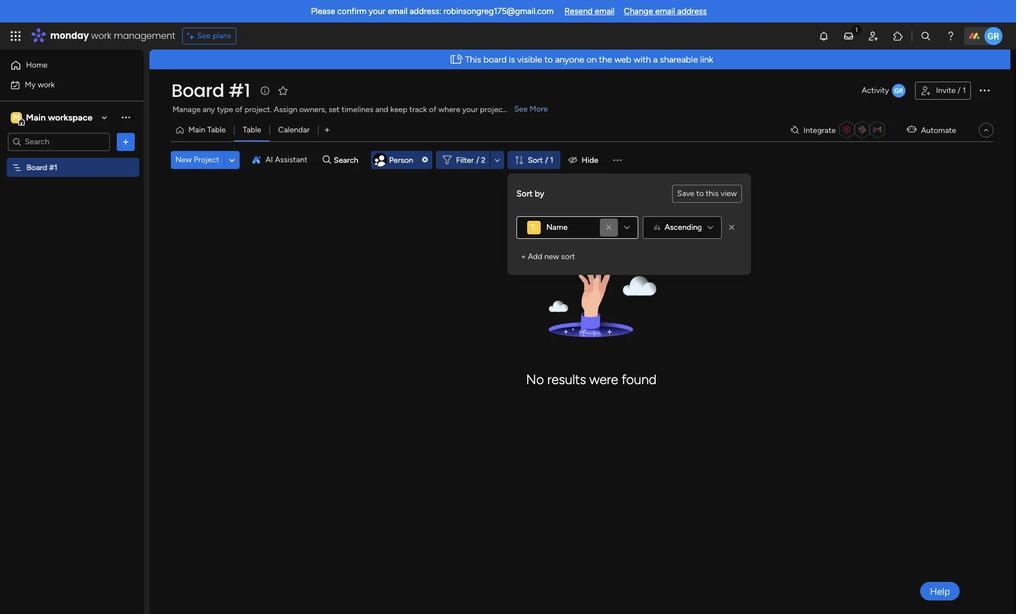 Task type: vqa. For each thing, say whether or not it's contained in the screenshot.
SHOW BOARD DESCRIPTION 'image'
yes



Task type: locate. For each thing, give the bounding box(es) containing it.
of
[[235, 105, 243, 114], [429, 105, 437, 114]]

see plans
[[197, 31, 231, 41]]

/ for filter
[[476, 155, 479, 165]]

automate
[[921, 125, 956, 135]]

0 horizontal spatial table
[[207, 125, 226, 135]]

/ for sort
[[545, 155, 548, 165]]

add to favorites image
[[277, 85, 289, 96]]

0 vertical spatial your
[[369, 6, 386, 16]]

results
[[547, 372, 586, 388]]

view
[[721, 189, 737, 198]]

type
[[217, 105, 233, 114]]

1 vertical spatial work
[[38, 80, 55, 89]]

/ for invite
[[958, 86, 961, 95]]

1 horizontal spatial #1
[[229, 78, 250, 103]]

2 horizontal spatial email
[[655, 6, 675, 16]]

help button
[[920, 582, 960, 601]]

0 horizontal spatial work
[[38, 80, 55, 89]]

board #1 down 'search in workspace' field
[[27, 163, 57, 172]]

project
[[194, 155, 219, 165]]

apps image
[[893, 30, 904, 42]]

work right 'monday'
[[91, 29, 111, 42]]

angle down image
[[229, 156, 235, 164]]

0 vertical spatial see
[[197, 31, 211, 41]]

table down project.
[[243, 125, 261, 135]]

#1
[[229, 78, 250, 103], [49, 163, 57, 172]]

your
[[369, 6, 386, 16], [462, 105, 478, 114]]

work inside button
[[38, 80, 55, 89]]

your right confirm on the left of the page
[[369, 6, 386, 16]]

1 horizontal spatial table
[[243, 125, 261, 135]]

sort left 'by'
[[516, 189, 533, 199]]

0 vertical spatial to
[[544, 54, 553, 65]]

#1 down 'search in workspace' field
[[49, 163, 57, 172]]

no
[[526, 372, 544, 388]]

save to this view
[[677, 189, 737, 198]]

1 email from the left
[[388, 6, 408, 16]]

animation image
[[447, 50, 465, 69]]

0 vertical spatial main
[[26, 112, 46, 123]]

0 horizontal spatial board
[[27, 163, 47, 172]]

main for main table
[[188, 125, 205, 135]]

my
[[25, 80, 36, 89]]

main right workspace icon
[[26, 112, 46, 123]]

1 for invite / 1
[[963, 86, 966, 95]]

board
[[483, 54, 507, 65]]

add view image
[[325, 126, 329, 134]]

1 right invite
[[963, 86, 966, 95]]

1 horizontal spatial to
[[696, 189, 704, 198]]

1 horizontal spatial /
[[545, 155, 548, 165]]

0 vertical spatial work
[[91, 29, 111, 42]]

board
[[171, 78, 224, 103], [27, 163, 47, 172]]

work for monday
[[91, 29, 111, 42]]

options image
[[120, 136, 131, 147]]

work right my
[[38, 80, 55, 89]]

option
[[0, 157, 144, 160]]

stands.
[[507, 105, 532, 114]]

v2 sort ascending image
[[654, 224, 660, 232]]

m
[[13, 112, 20, 122]]

person
[[389, 155, 413, 165]]

change email address link
[[624, 6, 707, 16]]

your right the where
[[462, 105, 478, 114]]

of right track
[[429, 105, 437, 114]]

ai
[[266, 155, 273, 165]]

a
[[653, 54, 658, 65]]

name
[[546, 223, 568, 232]]

2 table from the left
[[243, 125, 261, 135]]

change
[[624, 6, 653, 16]]

see left more
[[514, 104, 528, 114]]

1 vertical spatial board
[[27, 163, 47, 172]]

more
[[530, 104, 548, 114]]

1 vertical spatial to
[[696, 189, 704, 198]]

email right change
[[655, 6, 675, 16]]

1 horizontal spatial board #1
[[171, 78, 250, 103]]

+
[[521, 252, 526, 262]]

invite / 1 button
[[915, 82, 971, 100]]

remove sort image
[[726, 222, 738, 233]]

0 vertical spatial #1
[[229, 78, 250, 103]]

0 horizontal spatial email
[[388, 6, 408, 16]]

any
[[203, 105, 215, 114]]

ascending
[[665, 223, 702, 232]]

address
[[677, 6, 707, 16]]

table inside the main table button
[[207, 125, 226, 135]]

sort up 'by'
[[528, 155, 543, 165]]

ai logo image
[[252, 156, 261, 165]]

1 horizontal spatial of
[[429, 105, 437, 114]]

please
[[311, 6, 335, 16]]

this
[[465, 54, 481, 65]]

main table
[[188, 125, 226, 135]]

new
[[544, 252, 559, 262]]

project.
[[245, 105, 272, 114]]

work
[[91, 29, 111, 42], [38, 80, 55, 89]]

table
[[207, 125, 226, 135], [243, 125, 261, 135]]

email
[[388, 6, 408, 16], [595, 6, 615, 16], [655, 6, 675, 16]]

set
[[329, 105, 340, 114]]

0 horizontal spatial main
[[26, 112, 46, 123]]

autopilot image
[[907, 122, 916, 137]]

workspace options image
[[120, 112, 131, 123]]

save to this view button
[[672, 185, 742, 203]]

main inside button
[[188, 125, 205, 135]]

project
[[480, 105, 506, 114]]

0 horizontal spatial 1
[[550, 155, 553, 165]]

/ left hide popup button
[[545, 155, 548, 165]]

2 email from the left
[[595, 6, 615, 16]]

see inside 'link'
[[514, 104, 528, 114]]

table down the any
[[207, 125, 226, 135]]

2 horizontal spatial /
[[958, 86, 961, 95]]

main down manage
[[188, 125, 205, 135]]

1
[[963, 86, 966, 95], [550, 155, 553, 165]]

1 image
[[851, 23, 862, 36]]

manage
[[173, 105, 201, 114]]

1 horizontal spatial main
[[188, 125, 205, 135]]

1 horizontal spatial 1
[[963, 86, 966, 95]]

management
[[114, 29, 175, 42]]

/ left 2
[[476, 155, 479, 165]]

see
[[197, 31, 211, 41], [514, 104, 528, 114]]

assign
[[274, 105, 297, 114]]

workspace selection element
[[11, 111, 94, 125]]

monday
[[50, 29, 89, 42]]

to left this
[[696, 189, 704, 198]]

1 vertical spatial #1
[[49, 163, 57, 172]]

Board #1 field
[[169, 78, 253, 103]]

see inside button
[[197, 31, 211, 41]]

v2 search image
[[323, 154, 331, 166]]

the
[[599, 54, 612, 65]]

1 vertical spatial your
[[462, 105, 478, 114]]

1 inside button
[[963, 86, 966, 95]]

board #1 up the any
[[171, 78, 250, 103]]

activity
[[862, 86, 889, 95]]

/ inside invite / 1 button
[[958, 86, 961, 95]]

1 horizontal spatial board
[[171, 78, 224, 103]]

board down 'search in workspace' field
[[27, 163, 47, 172]]

#1 up 'type'
[[229, 78, 250, 103]]

sort
[[528, 155, 543, 165], [516, 189, 533, 199]]

new
[[175, 155, 192, 165]]

0 vertical spatial board #1
[[171, 78, 250, 103]]

1 vertical spatial see
[[514, 104, 528, 114]]

email left address:
[[388, 6, 408, 16]]

1 horizontal spatial work
[[91, 29, 111, 42]]

0 horizontal spatial #1
[[49, 163, 57, 172]]

main inside workspace selection element
[[26, 112, 46, 123]]

1 vertical spatial sort
[[516, 189, 533, 199]]

1 horizontal spatial see
[[514, 104, 528, 114]]

see left plans
[[197, 31, 211, 41]]

0 vertical spatial 1
[[963, 86, 966, 95]]

email right resend
[[595, 6, 615, 16]]

1 left hide popup button
[[550, 155, 553, 165]]

to right visible
[[544, 54, 553, 65]]

main workspace
[[26, 112, 92, 123]]

main
[[26, 112, 46, 123], [188, 125, 205, 135]]

1 vertical spatial 1
[[550, 155, 553, 165]]

0 horizontal spatial see
[[197, 31, 211, 41]]

of right 'type'
[[235, 105, 243, 114]]

Search in workspace field
[[24, 135, 94, 148]]

filter
[[456, 155, 474, 165]]

by
[[535, 189, 544, 199]]

2 of from the left
[[429, 105, 437, 114]]

3 email from the left
[[655, 6, 675, 16]]

monday work management
[[50, 29, 175, 42]]

invite members image
[[868, 30, 879, 42]]

board up the any
[[171, 78, 224, 103]]

/
[[958, 86, 961, 95], [476, 155, 479, 165], [545, 155, 548, 165]]

to
[[544, 54, 553, 65], [696, 189, 704, 198]]

1 horizontal spatial your
[[462, 105, 478, 114]]

1 of from the left
[[235, 105, 243, 114]]

0 vertical spatial sort
[[528, 155, 543, 165]]

0 horizontal spatial board #1
[[27, 163, 57, 172]]

1 vertical spatial board #1
[[27, 163, 57, 172]]

/ right invite
[[958, 86, 961, 95]]

0 horizontal spatial /
[[476, 155, 479, 165]]

notifications image
[[818, 30, 829, 42]]

0 horizontal spatial of
[[235, 105, 243, 114]]

1 table from the left
[[207, 125, 226, 135]]

1 vertical spatial main
[[188, 125, 205, 135]]

home
[[26, 60, 47, 70]]

resend email link
[[565, 6, 615, 16]]

confirm
[[337, 6, 367, 16]]

1 horizontal spatial email
[[595, 6, 615, 16]]



Task type: describe. For each thing, give the bounding box(es) containing it.
see for see plans
[[197, 31, 211, 41]]

timelines
[[342, 105, 373, 114]]

on
[[586, 54, 597, 65]]

dapulse close image
[[422, 157, 428, 163]]

new project button
[[171, 151, 224, 169]]

board #1 inside list box
[[27, 163, 57, 172]]

activity button
[[857, 82, 911, 100]]

select product image
[[10, 30, 21, 42]]

help
[[930, 586, 950, 597]]

workspace
[[48, 112, 92, 123]]

this  board is visible to anyone on the web with a shareable link
[[465, 54, 713, 65]]

is
[[509, 54, 515, 65]]

link
[[700, 54, 713, 65]]

this
[[706, 189, 719, 198]]

resend
[[565, 6, 593, 16]]

address:
[[410, 6, 441, 16]]

sort by
[[516, 189, 544, 199]]

main table button
[[171, 121, 234, 139]]

table button
[[234, 121, 270, 139]]

no results image
[[526, 244, 656, 357]]

+ add new sort button
[[516, 248, 580, 266]]

show board description image
[[258, 85, 272, 96]]

manage any type of project. assign owners, set timelines and keep track of where your project stands.
[[173, 105, 532, 114]]

help image
[[945, 30, 956, 42]]

menu image
[[612, 154, 623, 166]]

person button
[[371, 151, 432, 169]]

board #1 list box
[[0, 156, 144, 329]]

1 for sort / 1
[[550, 155, 553, 165]]

invite
[[936, 86, 956, 95]]

collapse board header image
[[982, 126, 991, 135]]

web
[[614, 54, 631, 65]]

add
[[528, 252, 542, 262]]

where
[[438, 105, 460, 114]]

board inside list box
[[27, 163, 47, 172]]

0 horizontal spatial your
[[369, 6, 386, 16]]

visible
[[517, 54, 542, 65]]

anyone
[[555, 54, 584, 65]]

sort for sort / 1
[[528, 155, 543, 165]]

to inside button
[[696, 189, 704, 198]]

see plans button
[[182, 28, 236, 45]]

0 horizontal spatial to
[[544, 54, 553, 65]]

were
[[589, 372, 618, 388]]

robinsongreg175@gmail.com
[[443, 6, 554, 16]]

ai assistant button
[[247, 151, 312, 169]]

sort / 1
[[528, 155, 553, 165]]

and
[[375, 105, 388, 114]]

keep
[[390, 105, 407, 114]]

filter / 2
[[456, 155, 486, 165]]

new team image
[[371, 151, 389, 169]]

see more link
[[513, 104, 549, 115]]

found
[[621, 372, 656, 388]]

work for my
[[38, 80, 55, 89]]

hide
[[582, 155, 598, 165]]

change email address
[[624, 6, 707, 16]]

workspace image
[[11, 111, 22, 124]]

see more
[[514, 104, 548, 114]]

new project
[[175, 155, 219, 165]]

no results were found
[[526, 372, 656, 388]]

owners,
[[299, 105, 327, 114]]

sort
[[561, 252, 575, 262]]

sort for sort by
[[516, 189, 533, 199]]

assistant
[[275, 155, 308, 165]]

home button
[[7, 56, 121, 74]]

table inside table button
[[243, 125, 261, 135]]

please confirm your email address: robinsongreg175@gmail.com
[[311, 6, 554, 16]]

main for main workspace
[[26, 112, 46, 123]]

+ add new sort
[[521, 252, 575, 262]]

ai assistant
[[266, 155, 308, 165]]

email for resend email
[[595, 6, 615, 16]]

resend email
[[565, 6, 615, 16]]

options image
[[978, 83, 991, 97]]

with
[[634, 54, 651, 65]]

integrate
[[803, 125, 836, 135]]

inbox image
[[843, 30, 854, 42]]

#1 inside 'board #1' list box
[[49, 163, 57, 172]]

my work
[[25, 80, 55, 89]]

dapulse integrations image
[[791, 126, 799, 134]]

2
[[481, 155, 486, 165]]

search everything image
[[920, 30, 931, 42]]

greg robinson image
[[984, 27, 1003, 45]]

email for change email address
[[655, 6, 675, 16]]

0 vertical spatial board
[[171, 78, 224, 103]]

track
[[409, 105, 427, 114]]

arrow down image
[[491, 153, 504, 167]]

shareable
[[660, 54, 698, 65]]

calendar button
[[270, 121, 318, 139]]

invite / 1
[[936, 86, 966, 95]]

see for see more
[[514, 104, 528, 114]]

calendar
[[278, 125, 310, 135]]

Search field
[[331, 152, 365, 168]]

plans
[[213, 31, 231, 41]]



